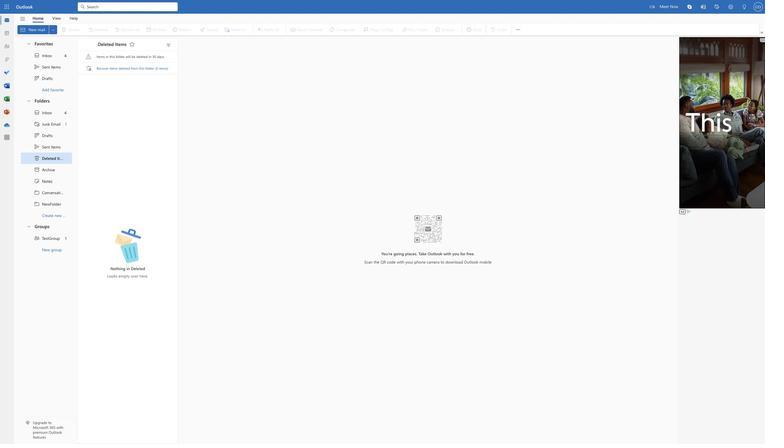 Task type: vqa. For each thing, say whether or not it's contained in the screenshot.
 inside Select a conversation checkbox
no



Task type: locate. For each thing, give the bounding box(es) containing it.
 sent items inside tree
[[34, 144, 61, 150]]

2 vertical spatial  button
[[24, 221, 33, 232]]

0 vertical spatial 
[[34, 53, 40, 58]]

 button inside groups tree item
[[24, 221, 33, 232]]

 tree item up junk
[[21, 107, 72, 118]]

to inside you're going places. take outlook with you for free. scan the qr code with your phone camera to download outlook mobile
[[441, 259, 444, 265]]

 inside dropdown button
[[51, 28, 55, 32]]

 inbox down "favorites"
[[34, 53, 52, 58]]

 button left groups
[[24, 221, 33, 232]]

in
[[106, 54, 109, 59], [149, 54, 151, 59], [127, 266, 130, 271]]

 for groups
[[27, 224, 31, 229]]

items
[[115, 41, 127, 47], [97, 54, 105, 59], [51, 64, 61, 70], [51, 144, 61, 150], [57, 156, 67, 161]]

testgroup
[[42, 236, 60, 241]]

deleted up archive
[[42, 156, 56, 161]]


[[34, 190, 40, 196], [34, 201, 40, 207]]

deleted items 
[[98, 41, 135, 47]]

drafts up add favorite tree item
[[42, 76, 53, 81]]

 inbox up junk
[[34, 110, 52, 115]]

1 vertical spatial  tree item
[[21, 107, 72, 118]]

1  from the top
[[34, 53, 40, 58]]

this up items
[[110, 54, 115, 59]]

new
[[29, 27, 37, 32], [42, 247, 50, 253]]

1  drafts from the top
[[34, 75, 53, 81]]

1 horizontal spatial deleted
[[136, 54, 148, 59]]

take
[[419, 251, 427, 257]]

0 vertical spatial  drafts
[[34, 75, 53, 81]]

going
[[394, 251, 404, 257]]

drafts down  junk email
[[42, 133, 53, 138]]

deleted inside button
[[119, 66, 130, 70]]

1 inside  tree item
[[65, 236, 67, 241]]

4 for 
[[64, 110, 67, 115]]

 button for folders
[[24, 95, 33, 106]]

1 1 from the top
[[65, 121, 67, 127]]

2  drafts from the top
[[34, 133, 53, 138]]

 inside folders tree item
[[27, 98, 31, 103]]

new inside tree item
[[42, 247, 50, 253]]

1 vertical spatial drafts
[[42, 133, 53, 138]]

 for folders
[[27, 98, 31, 103]]

deleted inside nothing in deleted looks empty over here.
[[131, 266, 145, 271]]

4 down favorites tree item
[[64, 53, 67, 58]]

to inside upgrade to microsoft 365 with premium outlook features
[[48, 421, 52, 425]]

inbox
[[42, 53, 52, 58], [42, 110, 52, 115]]

days.
[[157, 54, 165, 59]]

2  tree item from the top
[[21, 141, 72, 153]]

2 horizontal spatial deleted
[[131, 266, 145, 271]]

2 inbox from the top
[[42, 110, 52, 115]]

 tree item
[[21, 176, 72, 187]]

items inside the favorites tree
[[51, 64, 61, 70]]

1  tree item from the top
[[21, 187, 79, 198]]

items up favorite
[[51, 64, 61, 70]]

drafts
[[42, 76, 53, 81], [42, 133, 53, 138]]

0 vertical spatial new
[[29, 27, 37, 32]]

 inside tree
[[34, 110, 40, 115]]

1 vertical spatial deleted
[[119, 66, 130, 70]]

 inside the favorites tree
[[34, 53, 40, 58]]

2  sent items from the top
[[34, 144, 61, 150]]

files image
[[4, 57, 10, 63]]

 tree item down "favorites"
[[21, 50, 72, 61]]

0 vertical spatial 
[[34, 190, 40, 196]]

 button
[[724, 0, 738, 15]]

in left 30
[[149, 54, 151, 59]]


[[80, 4, 86, 10]]

to do image
[[4, 70, 10, 76]]

favorites tree item
[[21, 38, 72, 50]]

0 vertical spatial  sent items
[[34, 64, 61, 70]]

0 vertical spatial drafts
[[42, 76, 53, 81]]

2 vertical spatial deleted
[[131, 266, 145, 271]]

in for this
[[106, 54, 109, 59]]

0 vertical spatial inbox
[[42, 53, 52, 58]]

 button
[[513, 24, 524, 35]]

 drafts up add
[[34, 75, 53, 81]]

deleted
[[98, 41, 114, 47], [42, 156, 56, 161], [131, 266, 145, 271]]

home
[[33, 15, 44, 21]]

 drafts
[[34, 75, 53, 81], [34, 133, 53, 138]]

 button down  new mail
[[24, 38, 33, 49]]

1 vertical spatial 
[[34, 201, 40, 207]]

2  button from the top
[[24, 95, 33, 106]]

recover items deleted from this folder (0 items) button
[[97, 66, 178, 71]]

new left mail
[[29, 27, 37, 32]]

sent up  tree item
[[42, 144, 50, 150]]

1  from the top
[[34, 190, 40, 196]]

 junk email
[[34, 121, 61, 127]]

0 vertical spatial  button
[[24, 38, 33, 49]]

for
[[460, 251, 466, 257]]

 drafts down junk
[[34, 133, 53, 138]]


[[34, 236, 40, 241]]

drafts inside tree
[[42, 133, 53, 138]]

outlook inside "banner"
[[16, 4, 33, 10]]

 inside groups tree item
[[27, 224, 31, 229]]

1 horizontal spatial folder
[[116, 54, 125, 59]]

tags group
[[287, 24, 461, 35]]

new group tree item
[[21, 244, 72, 256]]

items inside deleted items 
[[115, 41, 127, 47]]

1  from the top
[[34, 75, 40, 81]]

2  from the top
[[34, 110, 40, 115]]

deleted inside deleted items 
[[98, 41, 114, 47]]

0 vertical spatial  tree item
[[21, 61, 72, 73]]

1 right testgroup
[[65, 236, 67, 241]]

 for 
[[34, 53, 40, 58]]

looks
[[107, 273, 117, 279]]

 inside favorites tree item
[[27, 41, 31, 46]]

1  tree item from the top
[[21, 73, 72, 84]]

 up 
[[34, 144, 40, 150]]

items up '' tree item
[[57, 156, 67, 161]]

0 horizontal spatial in
[[106, 54, 109, 59]]

drafts for 
[[42, 133, 53, 138]]

over
[[131, 273, 139, 279]]

3  button from the top
[[24, 221, 33, 232]]

1  from the top
[[34, 64, 40, 70]]

(0
[[155, 66, 158, 70]]

 tree item
[[21, 118, 72, 130]]

new inside  new mail
[[29, 27, 37, 32]]

1 vertical spatial inbox
[[42, 110, 52, 115]]

with
[[444, 251, 451, 257], [397, 259, 404, 265], [56, 425, 63, 430]]

outlook banner
[[0, 0, 765, 15]]

deleted right be
[[136, 54, 148, 59]]

 archive
[[34, 167, 55, 173]]

nothing in deleted looks empty over here.
[[107, 266, 148, 279]]

you're going places. take outlook with you for free. scan the qr code with your phone camera to download outlook mobile
[[364, 251, 492, 265]]

 drafts for 
[[34, 75, 53, 81]]

deleted
[[136, 54, 148, 59], [119, 66, 130, 70]]

2  from the top
[[34, 144, 40, 150]]

inbox inside the favorites tree
[[42, 53, 52, 58]]

0 vertical spatial deleted
[[136, 54, 148, 59]]

2 drafts from the top
[[42, 133, 53, 138]]

code
[[387, 259, 396, 265]]

to right "upgrade"
[[48, 421, 52, 425]]

2 vertical spatial folder
[[63, 213, 73, 218]]

this inside button
[[139, 66, 144, 70]]

4
[[64, 53, 67, 58], [64, 110, 67, 115]]

 tree item up newfolder
[[21, 187, 79, 198]]

 tree item
[[21, 73, 72, 84], [21, 130, 72, 141]]

 drafts inside the favorites tree
[[34, 75, 53, 81]]

notes
[[42, 179, 52, 184]]

view
[[52, 15, 61, 21]]

 tree item down favorites tree item
[[21, 61, 72, 73]]

1 drafts from the top
[[42, 76, 53, 81]]

2 horizontal spatial with
[[444, 251, 451, 257]]

1 vertical spatial folder
[[145, 66, 154, 70]]

create new folder
[[42, 213, 73, 218]]

0 horizontal spatial with
[[56, 425, 63, 430]]

2  tree item from the top
[[21, 107, 72, 118]]

1 inside  tree item
[[65, 121, 67, 127]]

1 for 
[[65, 121, 67, 127]]

2  inbox from the top
[[34, 110, 52, 115]]

 down "favorites"
[[34, 64, 40, 70]]

places.
[[405, 251, 417, 257]]

new group
[[42, 247, 62, 253]]

deleted up recover in the left top of the page
[[98, 41, 114, 47]]

1 inbox from the top
[[42, 53, 52, 58]]

 tree item up add
[[21, 73, 72, 84]]

items up  deleted items
[[51, 144, 61, 150]]

0 horizontal spatial deleted
[[42, 156, 56, 161]]

drafts inside the favorites tree
[[42, 76, 53, 81]]

1 vertical spatial 
[[34, 133, 40, 138]]

 right mail
[[51, 28, 55, 32]]

 inbox for 
[[34, 53, 52, 58]]

1 vertical spatial with
[[397, 259, 404, 265]]

2 horizontal spatial folder
[[145, 66, 154, 70]]

in up recover in the left top of the page
[[106, 54, 109, 59]]

inbox down favorites tree item
[[42, 53, 52, 58]]

deleted up over
[[131, 266, 145, 271]]

0 vertical spatial 
[[34, 75, 40, 81]]

2  from the top
[[34, 133, 40, 138]]

items in this folder will be deleted in 30 days.
[[97, 54, 165, 59]]

tab list
[[28, 14, 82, 23]]

tree
[[21, 107, 79, 221]]

 button for favorites
[[24, 38, 33, 49]]

 down  new mail
[[27, 41, 31, 46]]

1 horizontal spatial deleted
[[98, 41, 114, 47]]

folder right new
[[63, 213, 73, 218]]

1 vertical spatial  drafts
[[34, 133, 53, 138]]

 sent items inside the favorites tree
[[34, 64, 61, 70]]

items up recover in the left top of the page
[[97, 54, 105, 59]]


[[715, 5, 719, 9]]

4 inside tree
[[64, 110, 67, 115]]

1  tree item from the top
[[21, 50, 72, 61]]

 search field
[[78, 0, 178, 13]]

 left folders
[[27, 98, 31, 103]]

recover items deleted from this folder (0 items)
[[97, 66, 168, 70]]

0 vertical spatial sent
[[42, 64, 50, 70]]

 inside the favorites tree
[[34, 75, 40, 81]]

now
[[670, 4, 678, 9]]

application
[[0, 0, 765, 444]]

new left group
[[42, 247, 50, 253]]

outlook
[[16, 4, 33, 10], [428, 251, 442, 257], [464, 259, 478, 265], [49, 430, 62, 435]]

junk
[[42, 121, 50, 127]]

 sent items down favorites tree item
[[34, 64, 61, 70]]

0 horizontal spatial to
[[48, 421, 52, 425]]

 button
[[127, 40, 137, 49]]

 button
[[49, 25, 57, 34]]

 inside the favorites tree
[[34, 64, 40, 70]]

 inbox inside the favorites tree
[[34, 53, 52, 58]]


[[166, 43, 172, 48]]

 tree item
[[21, 61, 72, 73], [21, 141, 72, 153]]

 testgroup
[[34, 236, 60, 241]]

 tree item
[[21, 50, 72, 61], [21, 107, 72, 118]]

 inbox inside tree
[[34, 110, 52, 115]]

 sent items up  tree item
[[34, 144, 61, 150]]


[[20, 27, 26, 33]]

0 vertical spatial  tree item
[[21, 73, 72, 84]]

 tree item up 'create'
[[21, 198, 72, 210]]

sent up add
[[42, 64, 50, 70]]

 button
[[759, 30, 765, 35]]

 down 
[[34, 190, 40, 196]]

0 horizontal spatial deleted
[[119, 66, 130, 70]]

1 for 
[[65, 236, 67, 241]]

 left newfolder
[[34, 201, 40, 207]]

1 vertical spatial  button
[[24, 95, 33, 106]]


[[34, 64, 40, 70], [34, 144, 40, 150]]

1 horizontal spatial in
[[127, 266, 130, 271]]


[[34, 75, 40, 81], [34, 133, 40, 138]]

 tree item up  deleted items
[[21, 141, 72, 153]]

1 horizontal spatial with
[[397, 259, 404, 265]]

to right camera
[[441, 259, 444, 265]]

1  inbox from the top
[[34, 53, 52, 58]]

1 horizontal spatial new
[[42, 247, 50, 253]]

2  tree item from the top
[[21, 130, 72, 141]]

4 inside the favorites tree
[[64, 53, 67, 58]]

1 vertical spatial  sent items
[[34, 144, 61, 150]]

 tree item
[[21, 164, 72, 176]]

1 right email
[[65, 121, 67, 127]]

 button inside folders tree item
[[24, 95, 33, 106]]

 tree item
[[21, 187, 79, 198], [21, 198, 72, 210]]

outlook right premium
[[49, 430, 62, 435]]

1 horizontal spatial to
[[441, 259, 444, 265]]

 tree item for 
[[21, 107, 72, 118]]

folder left will
[[116, 54, 125, 59]]

outlook up  button
[[16, 4, 33, 10]]

 for 
[[34, 133, 40, 138]]

inbox for 
[[42, 53, 52, 58]]

calendar image
[[4, 31, 10, 36]]


[[650, 5, 655, 9]]

sent
[[42, 64, 50, 70], [42, 144, 50, 150]]

with down going
[[397, 259, 404, 265]]


[[742, 5, 747, 9]]

 down 
[[34, 133, 40, 138]]

in up empty
[[127, 266, 130, 271]]

in inside nothing in deleted looks empty over here.
[[127, 266, 130, 271]]

2 4 from the top
[[64, 110, 67, 115]]

4 for 
[[64, 53, 67, 58]]


[[34, 178, 40, 184]]

0 horizontal spatial new
[[29, 27, 37, 32]]

word image
[[4, 83, 10, 89]]

1  sent items from the top
[[34, 64, 61, 70]]

1 vertical spatial sent
[[42, 144, 50, 150]]

deleted left from
[[119, 66, 130, 70]]

 up add favorite tree item
[[34, 75, 40, 81]]

1 vertical spatial  tree item
[[21, 130, 72, 141]]

1 horizontal spatial this
[[139, 66, 144, 70]]

2 vertical spatial with
[[56, 425, 63, 430]]

favorites tree
[[21, 36, 72, 95]]

microsoft
[[33, 425, 48, 430]]

items left  button
[[115, 41, 127, 47]]

1 vertical spatial this
[[139, 66, 144, 70]]

1 sent from the top
[[42, 64, 50, 70]]

1 vertical spatial 4
[[64, 110, 67, 115]]

powerpoint image
[[4, 109, 10, 115]]

tab list containing home
[[28, 14, 82, 23]]

outlook up camera
[[428, 251, 442, 257]]

 deleted items
[[34, 155, 67, 161]]

0 horizontal spatial folder
[[63, 213, 73, 218]]

0 vertical spatial 
[[34, 64, 40, 70]]

1 vertical spatial 
[[34, 144, 40, 150]]

items for 1st  tree item from the bottom of the page
[[51, 144, 61, 150]]

0 vertical spatial  tree item
[[21, 50, 72, 61]]

 down "favorites"
[[34, 53, 40, 58]]

2  from the top
[[34, 201, 40, 207]]

1 vertical spatial to
[[48, 421, 52, 425]]

0 vertical spatial this
[[110, 54, 115, 59]]

 notes
[[34, 178, 52, 184]]

0 vertical spatial  inbox
[[34, 53, 52, 58]]

0 vertical spatial folder
[[116, 54, 125, 59]]

1 vertical spatial deleted
[[42, 156, 56, 161]]

4 up  tree item
[[64, 110, 67, 115]]

scan
[[364, 259, 373, 265]]

set your advertising preferences image
[[687, 210, 691, 214]]

1 vertical spatial 
[[34, 110, 40, 115]]

 button left folders
[[24, 95, 33, 106]]

2 1 from the top
[[65, 236, 67, 241]]

with left you
[[444, 251, 451, 257]]

add favorite tree item
[[21, 84, 72, 95]]

this right from
[[139, 66, 144, 70]]

1 vertical spatial  tree item
[[21, 141, 72, 153]]

with right 365
[[56, 425, 63, 430]]

0 vertical spatial deleted
[[98, 41, 114, 47]]

1  button from the top
[[24, 38, 33, 49]]

2 sent from the top
[[42, 144, 50, 150]]

 button inside favorites tree item
[[24, 38, 33, 49]]

inbox inside tree
[[42, 110, 52, 115]]

 drafts inside tree
[[34, 133, 53, 138]]

folder left '(0'
[[145, 66, 154, 70]]

1 4 from the top
[[64, 53, 67, 58]]

2  tree item from the top
[[21, 198, 72, 210]]

0 vertical spatial to
[[441, 259, 444, 265]]

 tree item for 
[[21, 73, 72, 84]]

 left groups
[[27, 224, 31, 229]]

inbox up  junk email
[[42, 110, 52, 115]]

0 vertical spatial 4
[[64, 53, 67, 58]]

1 vertical spatial  inbox
[[34, 110, 52, 115]]

mail image
[[4, 17, 10, 23]]

 up 
[[34, 110, 40, 115]]

 tree item down junk
[[21, 130, 72, 141]]

1 vertical spatial 1
[[65, 236, 67, 241]]

meet
[[660, 4, 669, 9]]

0 vertical spatial 1
[[65, 121, 67, 127]]

 sent items for 2nd  tree item from the bottom of the page
[[34, 64, 61, 70]]

1 vertical spatial new
[[42, 247, 50, 253]]

items inside  deleted items
[[57, 156, 67, 161]]



Task type: describe. For each thing, give the bounding box(es) containing it.
 drafts for 
[[34, 133, 53, 138]]

30
[[152, 54, 156, 59]]

empty
[[119, 273, 130, 279]]


[[34, 167, 40, 173]]

 inbox for 
[[34, 110, 52, 115]]

free.
[[467, 251, 475, 257]]

folders tree item
[[21, 95, 72, 107]]

in for deleted
[[127, 266, 130, 271]]

application containing outlook
[[0, 0, 765, 444]]

groups tree item
[[21, 221, 72, 233]]

be
[[132, 54, 135, 59]]

create new folder tree item
[[21, 210, 73, 221]]

co
[[756, 5, 761, 9]]

new
[[54, 213, 62, 218]]

your
[[405, 259, 413, 265]]

meet now
[[660, 4, 678, 9]]

onedrive image
[[4, 123, 10, 128]]


[[86, 54, 91, 59]]

add favorite
[[42, 87, 64, 92]]

home button
[[28, 14, 48, 23]]

favorites
[[35, 41, 53, 47]]

 inside tree
[[34, 144, 40, 150]]

people image
[[4, 44, 10, 49]]

Search for email, meetings, files and more. field
[[86, 4, 174, 10]]

 button for groups
[[24, 221, 33, 232]]

group
[[51, 247, 62, 253]]

deleted inside  deleted items
[[42, 156, 56, 161]]

premium
[[33, 430, 48, 435]]

sent inside tree
[[42, 144, 50, 150]]

mail
[[38, 27, 45, 32]]

outlook inside upgrade to microsoft 365 with premium outlook features
[[49, 430, 62, 435]]

0 horizontal spatial this
[[110, 54, 115, 59]]

mobile
[[480, 259, 492, 265]]


[[761, 31, 763, 34]]

folder inside tree item
[[63, 213, 73, 218]]

camera
[[427, 259, 440, 265]]

 sent items for 1st  tree item from the bottom of the page
[[34, 144, 61, 150]]

will
[[126, 54, 131, 59]]

 conversation history
[[34, 190, 79, 196]]


[[86, 65, 91, 71]]

deleted items heading
[[90, 38, 137, 51]]

phone
[[414, 259, 426, 265]]

items)
[[159, 66, 168, 70]]

excel image
[[4, 96, 10, 102]]

upgrade to microsoft 365 with premium outlook features
[[33, 421, 63, 440]]

 new mail
[[20, 27, 45, 33]]

upgrade
[[33, 421, 47, 425]]

here.
[[140, 273, 148, 279]]

 tree item
[[21, 233, 72, 244]]

tab list inside application
[[28, 14, 82, 23]]

ad
[[681, 210, 684, 214]]

 button
[[738, 0, 751, 15]]

 for 
[[34, 75, 40, 81]]

left-rail-appbar navigation
[[1, 14, 13, 132]]

features
[[33, 435, 46, 440]]

0 vertical spatial with
[[444, 251, 451, 257]]


[[729, 5, 733, 9]]

 button
[[164, 41, 173, 49]]

1  tree item from the top
[[21, 61, 72, 73]]

sent inside the favorites tree
[[42, 64, 50, 70]]

recover
[[97, 66, 109, 70]]

drafts for 
[[42, 76, 53, 81]]

365
[[49, 425, 55, 430]]

qr
[[381, 259, 386, 265]]

 button
[[17, 14, 28, 24]]

items
[[110, 66, 118, 70]]


[[516, 27, 521, 33]]

tree containing 
[[21, 107, 79, 221]]

history
[[66, 190, 79, 195]]

folders
[[35, 98, 50, 104]]

 tree item for 
[[21, 50, 72, 61]]

premium features image
[[26, 421, 30, 425]]

items for 2nd  tree item from the bottom of the page
[[51, 64, 61, 70]]

help button
[[65, 14, 82, 23]]

help
[[70, 15, 78, 21]]

 for  newfolder
[[34, 201, 40, 207]]

2 horizontal spatial in
[[149, 54, 151, 59]]

 for 
[[34, 110, 40, 115]]

archive
[[42, 167, 55, 173]]

view button
[[48, 14, 65, 23]]

 tree item
[[21, 153, 72, 164]]

from
[[131, 66, 138, 70]]

favorite
[[50, 87, 64, 92]]

message list section
[[78, 37, 178, 444]]

outlook link
[[16, 0, 33, 14]]

move & delete group
[[17, 24, 252, 35]]

add
[[42, 87, 49, 92]]

 button
[[683, 0, 697, 14]]

email
[[51, 121, 61, 127]]

co button
[[751, 0, 765, 14]]

 button
[[710, 0, 724, 15]]

download
[[446, 259, 463, 265]]

nothing
[[110, 266, 125, 271]]

create
[[42, 213, 53, 218]]

folder inside button
[[145, 66, 154, 70]]

items for  tree item
[[57, 156, 67, 161]]

you
[[452, 251, 459, 257]]

with inside upgrade to microsoft 365 with premium outlook features
[[56, 425, 63, 430]]

the
[[374, 259, 379, 265]]


[[34, 155, 40, 161]]


[[20, 16, 26, 22]]

 button
[[697, 0, 710, 15]]


[[34, 121, 40, 127]]

 for  conversation history
[[34, 190, 40, 196]]

 newfolder
[[34, 201, 61, 207]]

groups
[[35, 224, 50, 230]]

inbox for 
[[42, 110, 52, 115]]

 tree item for 
[[21, 130, 72, 141]]

 for favorites
[[27, 41, 31, 46]]

more apps image
[[4, 135, 10, 141]]

outlook down free. in the right bottom of the page
[[464, 259, 478, 265]]


[[687, 5, 692, 9]]

you're
[[381, 251, 392, 257]]



